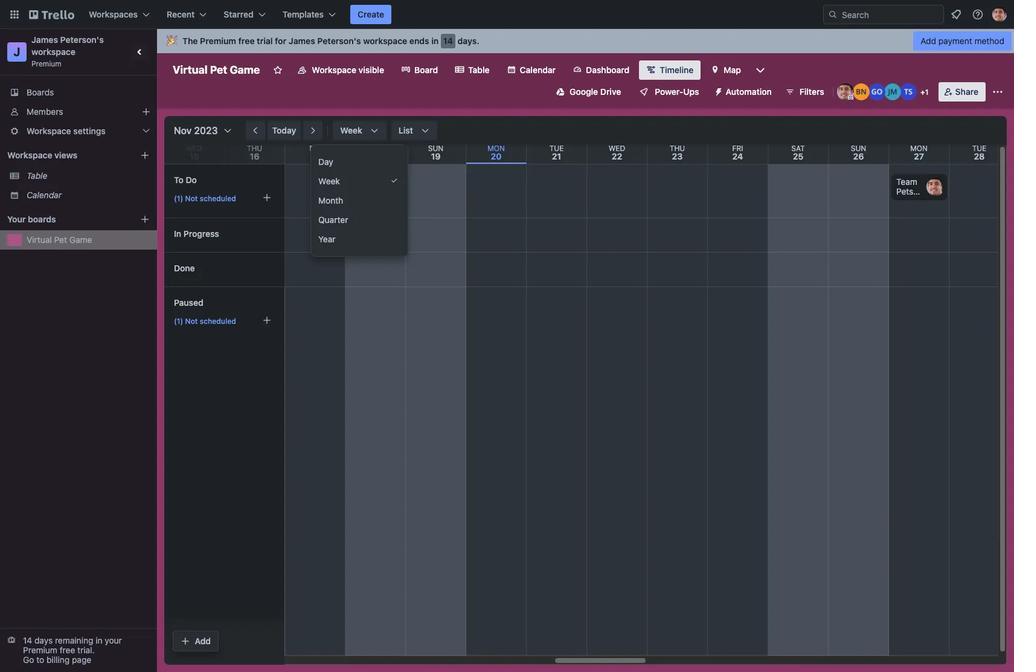 Task type: describe. For each thing, give the bounding box(es) containing it.
0 vertical spatial week
[[340, 125, 363, 135]]

day
[[319, 157, 334, 167]]

days.
[[458, 36, 480, 46]]

james inside banner
[[289, 36, 315, 46]]

0 notifications image
[[950, 7, 964, 22]]

boards
[[28, 214, 56, 224]]

workspaces
[[89, 9, 138, 19]]

sun 26
[[852, 144, 867, 161]]

mon for 27
[[911, 144, 928, 153]]

0 horizontal spatial game
[[69, 235, 92, 245]]

j link
[[7, 42, 27, 62]]

0 horizontal spatial pet
[[54, 235, 67, 245]]

done
[[174, 263, 195, 273]]

in progress
[[174, 228, 219, 239]]

sun for 26
[[852, 144, 867, 153]]

brainstorm
[[897, 196, 940, 206]]

power-ups button
[[631, 82, 707, 102]]

go
[[23, 655, 34, 665]]

year button
[[311, 230, 408, 249]]

filters
[[800, 86, 825, 97]]

views
[[54, 150, 77, 160]]

peterson's inside banner
[[318, 36, 361, 46]]

wed 15
[[186, 144, 203, 161]]

method
[[975, 36, 1005, 46]]

workspace inside banner
[[363, 36, 408, 46]]

members link
[[0, 102, 157, 121]]

tue 21
[[550, 144, 564, 161]]

map link
[[704, 60, 749, 80]]

create a view image
[[140, 151, 150, 160]]

back to home image
[[29, 5, 74, 24]]

(1) for paused
[[174, 317, 183, 326]]

0 horizontal spatial calendar link
[[27, 189, 150, 201]]

workspace views
[[7, 150, 77, 160]]

tue for 21
[[550, 144, 564, 153]]

list
[[399, 125, 413, 135]]

wed for 22
[[609, 144, 626, 153]]

automation button
[[709, 82, 780, 102]]

15
[[190, 151, 199, 161]]

jeremy miller (jeremymiller198) image
[[885, 83, 902, 100]]

month
[[319, 195, 343, 206]]

(1) not scheduled button for to do
[[170, 189, 276, 208]]

in
[[174, 228, 181, 239]]

boards link
[[0, 83, 157, 102]]

scheduled for paused
[[200, 317, 236, 326]]

25
[[793, 151, 804, 161]]

james peterson's workspace link
[[31, 34, 106, 57]]

sun 19
[[428, 144, 444, 161]]

mon 27
[[911, 144, 928, 161]]

to
[[174, 175, 184, 185]]

24
[[733, 151, 744, 161]]

19
[[431, 151, 441, 161]]

days
[[34, 635, 53, 646]]

nov 2023 button
[[169, 121, 232, 140]]

dashboard link
[[566, 60, 637, 80]]

ends
[[410, 36, 430, 46]]

1
[[926, 88, 929, 97]]

power-
[[655, 86, 684, 97]]

thu for 16
[[247, 144, 262, 153]]

0 horizontal spatial calendar
[[27, 190, 62, 200]]

timeline
[[660, 65, 694, 75]]

google drive button
[[549, 82, 629, 102]]

board link
[[394, 60, 446, 80]]

scheduled for to do
[[200, 194, 236, 203]]

billing
[[47, 655, 70, 665]]

settings
[[73, 126, 106, 136]]

fri for 24
[[733, 144, 744, 153]]

create
[[358, 9, 385, 19]]

pets
[[897, 186, 914, 196]]

recent
[[167, 9, 195, 19]]

not for to do
[[185, 194, 198, 203]]

14 days remaining in your premium free trial. go to billing page
[[23, 635, 122, 665]]

do
[[186, 175, 197, 185]]

google drive icon image
[[557, 88, 565, 96]]

this member is an admin of this board. image
[[848, 95, 854, 100]]

james peterson's workspace premium
[[31, 34, 106, 68]]

1 vertical spatial week button
[[311, 172, 408, 191]]

mon for 20
[[488, 144, 505, 153]]

share
[[956, 86, 979, 97]]

2023
[[194, 125, 218, 136]]

free inside 14 days remaining in your premium free trial. go to billing page
[[60, 645, 75, 655]]

sat for sat 25
[[792, 144, 806, 153]]

thu 16
[[247, 144, 262, 161]]

starred button
[[217, 5, 273, 24]]

🎉
[[167, 36, 178, 46]]

in inside 14 days remaining in your premium free trial. go to billing page
[[96, 635, 102, 646]]

2 team pets brainstorm button from the left
[[892, 174, 948, 206]]

add button
[[173, 632, 218, 651]]

0 vertical spatial premium
[[200, 36, 236, 46]]

drive
[[601, 86, 622, 97]]

21
[[552, 151, 562, 161]]

(1) for to do
[[174, 194, 183, 203]]

list button
[[392, 121, 438, 140]]

members
[[27, 106, 63, 117]]

starred
[[224, 9, 254, 19]]

workspace for workspace settings
[[27, 126, 71, 136]]

sat for sat
[[369, 144, 382, 153]]

not for paused
[[185, 317, 198, 326]]

automation
[[726, 86, 772, 97]]

google
[[570, 86, 599, 97]]

remaining
[[55, 635, 93, 646]]

gary orlando (garyorlando) image
[[869, 83, 886, 100]]

paused
[[174, 297, 204, 308]]

google drive
[[570, 86, 622, 97]]

year
[[319, 234, 336, 244]]

🎉 the premium free trial for james peterson's workspace ends in 14 days.
[[167, 36, 480, 46]]

tue for 28
[[973, 144, 987, 153]]

filters button
[[782, 82, 829, 102]]

add for add
[[195, 636, 211, 646]]

go to billing page link
[[23, 655, 91, 665]]

your boards
[[7, 214, 56, 224]]

visible
[[359, 65, 384, 75]]

board
[[415, 65, 438, 75]]

tara schultz (taraschultz7) image
[[900, 83, 917, 100]]



Task type: locate. For each thing, give the bounding box(es) containing it.
week up month
[[319, 176, 340, 186]]

game down your boards with 1 items element
[[69, 235, 92, 245]]

sat up month button
[[369, 144, 382, 153]]

1 horizontal spatial fri
[[733, 144, 744, 153]]

add for add payment method
[[921, 36, 937, 46]]

workspace inside popup button
[[27, 126, 71, 136]]

banner containing 🎉
[[157, 29, 1015, 53]]

(1) not scheduled button
[[170, 189, 276, 208], [170, 311, 276, 331]]

1 vertical spatial (1) not scheduled
[[174, 317, 236, 326]]

workspace visible button
[[290, 60, 392, 80]]

1 tue from the left
[[550, 144, 564, 153]]

0 vertical spatial in
[[432, 36, 439, 46]]

0 vertical spatial virtual
[[173, 63, 208, 76]]

tue down share
[[973, 144, 987, 153]]

today button
[[268, 121, 301, 140]]

calendar
[[520, 65, 556, 75], [27, 190, 62, 200]]

0 vertical spatial week button
[[333, 121, 387, 140]]

1 horizontal spatial tue
[[973, 144, 987, 153]]

fri for 17
[[310, 144, 321, 153]]

0 vertical spatial james peterson (jamespeterson93) image
[[838, 83, 854, 100]]

2 sat from the left
[[792, 144, 806, 153]]

james peterson (jamespeterson93) image left gary orlando (garyorlando) image
[[838, 83, 854, 100]]

thu 23
[[670, 144, 686, 161]]

1 vertical spatial table
[[27, 170, 47, 181]]

game
[[230, 63, 260, 76], [69, 235, 92, 245]]

workspace navigation collapse icon image
[[132, 44, 149, 60]]

1 vertical spatial virtual
[[27, 235, 52, 245]]

2 fri from the left
[[733, 144, 744, 153]]

1 horizontal spatial mon
[[911, 144, 928, 153]]

show menu image
[[992, 86, 1005, 98]]

virtual pet game inside text field
[[173, 63, 260, 76]]

0 horizontal spatial tue
[[550, 144, 564, 153]]

1 team pets brainstorm button from the left
[[890, 174, 950, 206]]

game inside text field
[[230, 63, 260, 76]]

0 vertical spatial game
[[230, 63, 260, 76]]

(1) not scheduled down paused
[[174, 317, 236, 326]]

in inside banner
[[432, 36, 439, 46]]

+ 1
[[921, 88, 929, 97]]

0 horizontal spatial james peterson (jamespeterson93) image
[[838, 83, 854, 100]]

1 horizontal spatial virtual pet game
[[173, 63, 260, 76]]

0 vertical spatial (1)
[[174, 194, 183, 203]]

sat 25
[[792, 144, 806, 161]]

1 vertical spatial not
[[185, 317, 198, 326]]

0 horizontal spatial sat
[[369, 144, 382, 153]]

workspace inside button
[[312, 65, 357, 75]]

0 horizontal spatial sun
[[428, 144, 444, 153]]

fri 24
[[733, 144, 744, 161]]

search image
[[829, 10, 838, 19]]

map
[[724, 65, 742, 75]]

1 horizontal spatial peterson's
[[318, 36, 361, 46]]

1 thu from the left
[[247, 144, 262, 153]]

customize views image
[[755, 64, 767, 76]]

0 horizontal spatial table link
[[27, 170, 150, 182]]

sat down filters button
[[792, 144, 806, 153]]

(1) not scheduled for to do
[[174, 194, 236, 203]]

0 vertical spatial free
[[239, 36, 255, 46]]

1 (1) not scheduled from the top
[[174, 194, 236, 203]]

1 vertical spatial calendar
[[27, 190, 62, 200]]

timeline link
[[640, 60, 701, 80]]

the
[[183, 36, 198, 46]]

1 vertical spatial workspace
[[27, 126, 71, 136]]

not
[[185, 194, 198, 203], [185, 317, 198, 326]]

0 horizontal spatial peterson's
[[60, 34, 104, 45]]

1 vertical spatial workspace
[[31, 47, 76, 57]]

1 horizontal spatial table link
[[448, 60, 497, 80]]

fri 17
[[310, 144, 321, 161]]

confetti image
[[167, 36, 178, 46]]

22
[[612, 151, 623, 161]]

1 horizontal spatial james
[[289, 36, 315, 46]]

wed down the nov 2023
[[186, 144, 203, 153]]

virtual pet game down the at the top of the page
[[173, 63, 260, 76]]

your
[[105, 635, 122, 646]]

james peterson (jamespeterson93) image
[[993, 7, 1008, 22]]

sun for 19
[[428, 144, 444, 153]]

premium inside 14 days remaining in your premium free trial. go to billing page
[[23, 645, 57, 655]]

0 horizontal spatial workspace
[[31, 47, 76, 57]]

game left star or unstar board image
[[230, 63, 260, 76]]

1 horizontal spatial workspace
[[363, 36, 408, 46]]

14 left days.
[[444, 36, 453, 46]]

create button
[[351, 5, 392, 24]]

1 horizontal spatial sat
[[792, 144, 806, 153]]

14 inside 14 days remaining in your premium free trial. go to billing page
[[23, 635, 32, 646]]

1 horizontal spatial james peterson (jamespeterson93) image
[[927, 178, 945, 196]]

2 tue from the left
[[973, 144, 987, 153]]

thu
[[247, 144, 262, 153], [670, 144, 686, 153]]

ups
[[684, 86, 700, 97]]

ben nelson (bennelson96) image
[[853, 83, 870, 100]]

virtual down the at the top of the page
[[173, 63, 208, 76]]

0 horizontal spatial virtual pet game
[[27, 235, 92, 245]]

1 horizontal spatial week
[[340, 125, 363, 135]]

to do
[[174, 175, 197, 185]]

0 vertical spatial table link
[[448, 60, 497, 80]]

1 wed from the left
[[186, 144, 203, 153]]

1 vertical spatial 14
[[23, 635, 32, 646]]

add board image
[[140, 215, 150, 224]]

team pets brainstorm button
[[890, 174, 950, 206], [892, 174, 948, 206]]

james down back to home image
[[31, 34, 58, 45]]

1 horizontal spatial add
[[921, 36, 937, 46]]

team pets brainstorm
[[897, 176, 940, 206]]

0 horizontal spatial 14
[[23, 635, 32, 646]]

wed 22
[[609, 144, 626, 161]]

0 horizontal spatial week
[[319, 176, 340, 186]]

in right ends
[[432, 36, 439, 46]]

Search field
[[838, 5, 944, 24]]

14
[[444, 36, 453, 46], [23, 635, 32, 646]]

(1) down paused
[[174, 317, 183, 326]]

fri
[[310, 144, 321, 153], [733, 144, 744, 153]]

team
[[897, 176, 918, 187]]

0 horizontal spatial table
[[27, 170, 47, 181]]

1 vertical spatial game
[[69, 235, 92, 245]]

1 vertical spatial free
[[60, 645, 75, 655]]

1 fri from the left
[[310, 144, 321, 153]]

workspace settings button
[[0, 121, 157, 141]]

calendar up boards
[[27, 190, 62, 200]]

2 vertical spatial workspace
[[7, 150, 52, 160]]

today
[[272, 125, 296, 135]]

1 horizontal spatial game
[[230, 63, 260, 76]]

1 vertical spatial virtual pet game
[[27, 235, 92, 245]]

1 horizontal spatial calendar
[[520, 65, 556, 75]]

nov 2023
[[174, 125, 218, 136]]

+
[[921, 88, 926, 97]]

0 vertical spatial workspace
[[312, 65, 357, 75]]

2 not from the top
[[185, 317, 198, 326]]

1 (1) from the top
[[174, 194, 183, 203]]

workspace down members
[[27, 126, 71, 136]]

add payment method link
[[914, 31, 1012, 51]]

workspace right j
[[31, 47, 76, 57]]

tue down google drive icon at the top of the page
[[550, 144, 564, 153]]

in
[[432, 36, 439, 46], [96, 635, 102, 646]]

0 horizontal spatial fri
[[310, 144, 321, 153]]

1 horizontal spatial in
[[432, 36, 439, 46]]

2 thu from the left
[[670, 144, 686, 153]]

0 horizontal spatial add
[[195, 636, 211, 646]]

james peterson (jamespeterson93) image
[[838, 83, 854, 100], [927, 178, 945, 196]]

james right the for
[[289, 36, 315, 46]]

(1) not scheduled button down paused
[[170, 311, 276, 331]]

month button
[[311, 191, 408, 210]]

0 horizontal spatial in
[[96, 635, 102, 646]]

table link down days.
[[448, 60, 497, 80]]

add payment method
[[921, 36, 1005, 46]]

primary element
[[0, 0, 1015, 29]]

2 (1) not scheduled button from the top
[[170, 311, 276, 331]]

peterson's
[[60, 34, 104, 45], [318, 36, 361, 46]]

workspace
[[312, 65, 357, 75], [27, 126, 71, 136], [7, 150, 52, 160]]

16
[[250, 151, 260, 161]]

virtual inside virtual pet game link
[[27, 235, 52, 245]]

1 vertical spatial table link
[[27, 170, 150, 182]]

peterson's up workspace visible button
[[318, 36, 361, 46]]

1 sat from the left
[[369, 144, 382, 153]]

table down days.
[[469, 65, 490, 75]]

add inside button
[[195, 636, 211, 646]]

workspace for workspace views
[[7, 150, 52, 160]]

pet
[[210, 63, 227, 76], [54, 235, 67, 245]]

scheduled down paused
[[200, 317, 236, 326]]

virtual pet game link
[[27, 234, 150, 246]]

to
[[36, 655, 44, 665]]

thu for 23
[[670, 144, 686, 153]]

quarter
[[319, 215, 348, 225]]

Board name text field
[[167, 60, 266, 80]]

workspace down the 🎉 the premium free trial for james peterson's workspace ends in 14 days.
[[312, 65, 357, 75]]

virtual inside virtual pet game text field
[[173, 63, 208, 76]]

0 vertical spatial not
[[185, 194, 198, 203]]

dashboard
[[586, 65, 630, 75]]

17
[[311, 151, 320, 161]]

trial
[[257, 36, 273, 46]]

calendar link
[[500, 60, 563, 80], [27, 189, 150, 201]]

calendar link up google drive icon at the top of the page
[[500, 60, 563, 80]]

1 horizontal spatial pet
[[210, 63, 227, 76]]

in left your
[[96, 635, 102, 646]]

workspace
[[363, 36, 408, 46], [31, 47, 76, 57]]

2 vertical spatial premium
[[23, 645, 57, 655]]

star or unstar board image
[[273, 65, 283, 75]]

1 vertical spatial scheduled
[[200, 317, 236, 326]]

1 vertical spatial add
[[195, 636, 211, 646]]

1 mon from the left
[[488, 144, 505, 153]]

add
[[921, 36, 937, 46], [195, 636, 211, 646]]

0 vertical spatial 14
[[444, 36, 453, 46]]

not down do
[[185, 194, 198, 203]]

0 horizontal spatial thu
[[247, 144, 262, 153]]

0 vertical spatial calendar
[[520, 65, 556, 75]]

0 horizontal spatial virtual
[[27, 235, 52, 245]]

1 not from the top
[[185, 194, 198, 203]]

(1) not scheduled down do
[[174, 194, 236, 203]]

(1) not scheduled for paused
[[174, 317, 236, 326]]

1 vertical spatial in
[[96, 635, 102, 646]]

0 vertical spatial add
[[921, 36, 937, 46]]

table link
[[448, 60, 497, 80], [27, 170, 150, 182]]

1 horizontal spatial free
[[239, 36, 255, 46]]

2 mon from the left
[[911, 144, 928, 153]]

0 horizontal spatial free
[[60, 645, 75, 655]]

1 vertical spatial pet
[[54, 235, 67, 245]]

recent button
[[160, 5, 214, 24]]

1 horizontal spatial thu
[[670, 144, 686, 153]]

(1) not scheduled button down do
[[170, 189, 276, 208]]

workspace for workspace visible
[[312, 65, 357, 75]]

tue 28
[[973, 144, 987, 161]]

nov
[[174, 125, 192, 136]]

payment
[[939, 36, 973, 46]]

sun down this member is an admin of this board. 'icon'
[[852, 144, 867, 153]]

1 sun from the left
[[428, 144, 444, 153]]

sm image
[[709, 82, 726, 99]]

2 wed from the left
[[609, 144, 626, 153]]

week button up day button
[[333, 121, 387, 140]]

j
[[13, 45, 20, 59]]

add inside banner
[[921, 36, 937, 46]]

sun
[[428, 144, 444, 153], [852, 144, 867, 153]]

templates
[[283, 9, 324, 19]]

james inside james peterson's workspace premium
[[31, 34, 58, 45]]

week button up month
[[311, 172, 408, 191]]

virtual pet game down your boards with 1 items element
[[27, 235, 92, 245]]

banner
[[157, 29, 1015, 53]]

0 vertical spatial pet
[[210, 63, 227, 76]]

open information menu image
[[973, 8, 985, 21]]

1 vertical spatial calendar link
[[27, 189, 150, 201]]

table down workspace views
[[27, 170, 47, 181]]

(1) down to
[[174, 194, 183, 203]]

1 horizontal spatial calendar link
[[500, 60, 563, 80]]

0 horizontal spatial wed
[[186, 144, 203, 153]]

1 horizontal spatial table
[[469, 65, 490, 75]]

fri down automation button
[[733, 144, 744, 153]]

23
[[673, 151, 683, 161]]

pet inside text field
[[210, 63, 227, 76]]

workspace inside james peterson's workspace premium
[[31, 47, 76, 57]]

0 horizontal spatial james
[[31, 34, 58, 45]]

templates button
[[275, 5, 343, 24]]

0 vertical spatial calendar link
[[500, 60, 563, 80]]

0 vertical spatial scheduled
[[200, 194, 236, 203]]

calendar up google drive button
[[520, 65, 556, 75]]

table link down views
[[27, 170, 150, 182]]

page
[[72, 655, 91, 665]]

trial.
[[77, 645, 95, 655]]

1 scheduled from the top
[[200, 194, 236, 203]]

week up day button
[[340, 125, 363, 135]]

scheduled up progress
[[200, 194, 236, 203]]

1 vertical spatial james peterson (jamespeterson93) image
[[927, 178, 945, 196]]

workspace down create button
[[363, 36, 408, 46]]

0 horizontal spatial mon
[[488, 144, 505, 153]]

20
[[491, 151, 502, 161]]

2 sun from the left
[[852, 144, 867, 153]]

week
[[340, 125, 363, 135], [319, 176, 340, 186]]

1 vertical spatial week
[[319, 176, 340, 186]]

not down paused
[[185, 317, 198, 326]]

0 vertical spatial (1) not scheduled
[[174, 194, 236, 203]]

power-ups
[[655, 86, 700, 97]]

0 vertical spatial virtual pet game
[[173, 63, 260, 76]]

1 (1) not scheduled button from the top
[[170, 189, 276, 208]]

premium inside james peterson's workspace premium
[[31, 59, 61, 68]]

0 vertical spatial workspace
[[363, 36, 408, 46]]

workspace left views
[[7, 150, 52, 160]]

0 vertical spatial table
[[469, 65, 490, 75]]

1 horizontal spatial wed
[[609, 144, 626, 153]]

day button
[[311, 152, 408, 172]]

james peterson (jamespeterson93) image right team
[[927, 178, 945, 196]]

wed for 15
[[186, 144, 203, 153]]

2 (1) not scheduled from the top
[[174, 317, 236, 326]]

fri up the day
[[310, 144, 321, 153]]

2 scheduled from the top
[[200, 317, 236, 326]]

1 horizontal spatial virtual
[[173, 63, 208, 76]]

virtual down boards
[[27, 235, 52, 245]]

wed down drive at the right top of page
[[609, 144, 626, 153]]

1 vertical spatial premium
[[31, 59, 61, 68]]

14 left days on the bottom of the page
[[23, 635, 32, 646]]

sun down list button
[[428, 144, 444, 153]]

boards
[[27, 87, 54, 97]]

(1) not scheduled button for paused
[[170, 311, 276, 331]]

peterson's down back to home image
[[60, 34, 104, 45]]

1 horizontal spatial 14
[[444, 36, 453, 46]]

28
[[975, 151, 986, 161]]

1 horizontal spatial sun
[[852, 144, 867, 153]]

calendar link up your boards with 1 items element
[[27, 189, 150, 201]]

0 vertical spatial (1) not scheduled button
[[170, 189, 276, 208]]

peterson's inside james peterson's workspace premium
[[60, 34, 104, 45]]

2 (1) from the top
[[174, 317, 183, 326]]

mon
[[488, 144, 505, 153], [911, 144, 928, 153]]

your boards with 1 items element
[[7, 212, 122, 227]]

1 vertical spatial (1) not scheduled button
[[170, 311, 276, 331]]

1 vertical spatial (1)
[[174, 317, 183, 326]]



Task type: vqa. For each thing, say whether or not it's contained in the screenshot.
leftmost Daily
no



